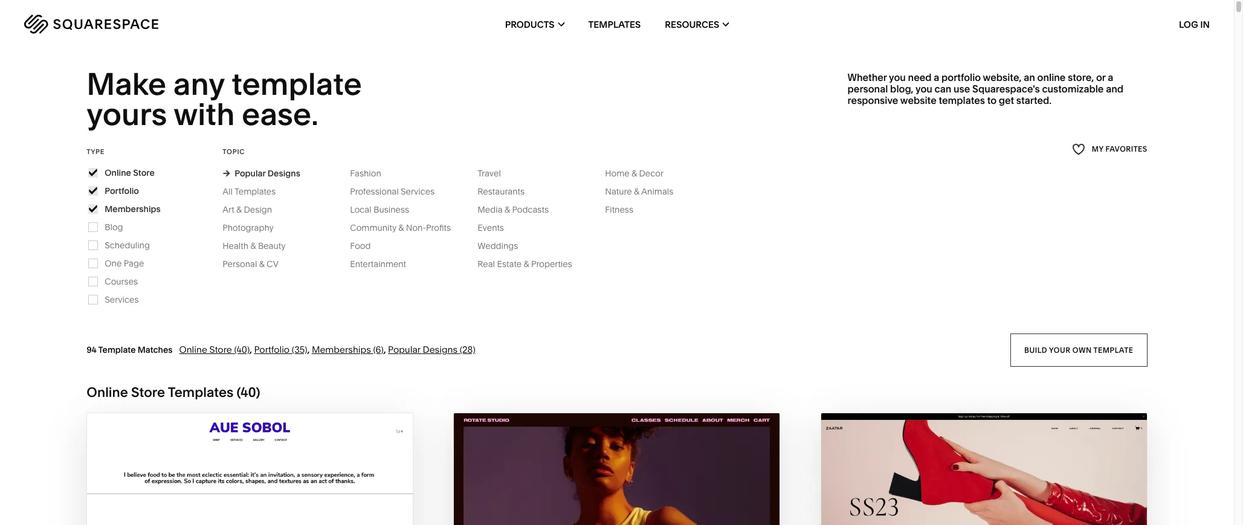 Task type: describe. For each thing, give the bounding box(es) containing it.
online for online store
[[105, 167, 131, 178]]

get
[[999, 94, 1014, 107]]

)
[[256, 384, 260, 401]]

templates
[[939, 94, 985, 107]]

restaurants link
[[478, 186, 537, 197]]

health & beauty link
[[223, 240, 298, 251]]

store for online store (40) , portfolio (35) , memberships (6) , popular designs (28)
[[209, 344, 232, 355]]

templates link
[[589, 0, 641, 48]]

entertainment link
[[350, 259, 418, 269]]

personal & cv link
[[223, 259, 291, 269]]

aue sobol image
[[87, 413, 413, 525]]

94 template matches
[[87, 344, 173, 355]]

squarespace logo link
[[24, 15, 261, 34]]

& for podcasts
[[505, 204, 510, 215]]

animals
[[642, 186, 674, 197]]

make
[[87, 65, 166, 103]]

& for beauty
[[251, 240, 256, 251]]

local
[[350, 204, 372, 215]]

online for online store templates ( 40 )
[[87, 384, 128, 401]]

to
[[988, 94, 997, 107]]

type
[[87, 147, 105, 156]]

resources
[[665, 18, 720, 30]]

media & podcasts link
[[478, 204, 561, 215]]

rotate image
[[454, 413, 780, 525]]

2 a from the left
[[1108, 71, 1114, 83]]

fitness
[[605, 204, 634, 215]]

1 horizontal spatial portfolio
[[254, 344, 290, 355]]

events
[[478, 222, 504, 233]]

health & beauty
[[223, 240, 286, 251]]

products button
[[505, 0, 564, 48]]

squarespace's
[[973, 83, 1040, 95]]

aue sobol element
[[87, 413, 413, 525]]

art & design link
[[223, 204, 284, 215]]

all templates link
[[223, 186, 288, 197]]

whether you need a portfolio website, an online store, or a personal blog, you can use squarespace's customizable and responsive website templates to get started.
[[848, 71, 1124, 107]]

squarespace logo image
[[24, 15, 158, 34]]

template inside make any template yours with ease.
[[232, 65, 362, 103]]

your
[[1050, 345, 1071, 354]]

0 horizontal spatial templates
[[168, 384, 234, 401]]

log             in
[[1179, 18, 1210, 30]]

0 horizontal spatial you
[[889, 71, 906, 83]]

estate
[[497, 259, 522, 269]]

started.
[[1017, 94, 1052, 107]]

food
[[350, 240, 371, 251]]

1 vertical spatial memberships
[[312, 344, 371, 355]]

fashion link
[[350, 168, 393, 179]]

non-
[[406, 222, 426, 233]]

online for online store (40) , portfolio (35) , memberships (6) , popular designs (28)
[[179, 344, 207, 355]]

log             in link
[[1179, 18, 1210, 30]]

and
[[1106, 83, 1124, 95]]

0 vertical spatial portfolio
[[105, 185, 139, 196]]

template inside button
[[1094, 345, 1134, 354]]

favorites
[[1106, 145, 1148, 154]]

scheduling
[[105, 240, 150, 251]]

blog
[[105, 222, 123, 233]]

topic
[[223, 147, 245, 156]]

podcasts
[[512, 204, 549, 215]]

my favorites
[[1092, 145, 1148, 154]]

courses
[[105, 276, 138, 287]]

real estate & properties
[[478, 259, 572, 269]]

responsive
[[848, 94, 899, 107]]

& for cv
[[259, 259, 265, 269]]

home
[[605, 168, 630, 179]]

weddings
[[478, 240, 518, 251]]

memberships (6) link
[[312, 344, 384, 355]]

community & non-profits
[[350, 222, 451, 233]]

website,
[[983, 71, 1022, 83]]

restaurants
[[478, 186, 525, 197]]

decor
[[639, 168, 664, 179]]

page
[[124, 258, 144, 269]]

online store
[[105, 167, 155, 178]]

(
[[237, 384, 241, 401]]

build your own template
[[1025, 345, 1134, 354]]

(6)
[[373, 344, 384, 355]]

all
[[223, 186, 233, 197]]

build your own template button
[[1011, 334, 1148, 367]]

events link
[[478, 222, 516, 233]]

can
[[935, 83, 952, 95]]

beauty
[[258, 240, 286, 251]]

matches
[[138, 344, 173, 355]]

one
[[105, 258, 122, 269]]

my
[[1092, 145, 1104, 154]]



Task type: locate. For each thing, give the bounding box(es) containing it.
professional services
[[350, 186, 435, 197]]

& for design
[[236, 204, 242, 215]]

portfolio left the (35)
[[254, 344, 290, 355]]

website
[[901, 94, 937, 107]]

cv
[[267, 259, 279, 269]]

nature & animals
[[605, 186, 674, 197]]

customizable
[[1042, 83, 1104, 95]]

a right the need
[[934, 71, 940, 83]]

art & design
[[223, 204, 272, 215]]

portfolio down 'online store'
[[105, 185, 139, 196]]

you left the need
[[889, 71, 906, 83]]

1 horizontal spatial you
[[916, 83, 933, 95]]

a right or
[[1108, 71, 1114, 83]]

0 vertical spatial designs
[[268, 168, 300, 179]]

1 horizontal spatial memberships
[[312, 344, 371, 355]]

2 vertical spatial templates
[[168, 384, 234, 401]]

popular designs link
[[223, 168, 300, 179]]

0 vertical spatial store
[[133, 167, 155, 178]]

0 horizontal spatial template
[[232, 65, 362, 103]]

0 horizontal spatial memberships
[[105, 204, 161, 214]]

professional
[[350, 186, 399, 197]]

popular
[[235, 168, 266, 179], [388, 344, 421, 355]]

media
[[478, 204, 503, 215]]

or
[[1097, 71, 1106, 83]]

& right home
[[632, 168, 637, 179]]

1 horizontal spatial services
[[401, 186, 435, 197]]

1 a from the left
[[934, 71, 940, 83]]

real estate & properties link
[[478, 259, 584, 269]]

you left can
[[916, 83, 933, 95]]

in
[[1201, 18, 1210, 30]]

all templates
[[223, 186, 276, 197]]

portfolio
[[942, 71, 981, 83]]

memberships up blog
[[105, 204, 161, 214]]

& right art
[[236, 204, 242, 215]]

my favorites link
[[1072, 141, 1148, 158]]

travel
[[478, 168, 501, 179]]

fitness link
[[605, 204, 646, 215]]

photography link
[[223, 222, 286, 233]]

&
[[632, 168, 637, 179], [634, 186, 640, 197], [236, 204, 242, 215], [505, 204, 510, 215], [399, 222, 404, 233], [251, 240, 256, 251], [259, 259, 265, 269], [524, 259, 529, 269]]

popular right (6)
[[388, 344, 421, 355]]

(40)
[[234, 344, 250, 355]]

& left cv
[[259, 259, 265, 269]]

online
[[1038, 71, 1066, 83]]

0 horizontal spatial ,
[[250, 344, 252, 355]]

rotate element
[[454, 413, 780, 525]]

popular designs (28) link
[[388, 344, 476, 355]]

0 horizontal spatial designs
[[268, 168, 300, 179]]

travel link
[[478, 168, 513, 179]]

need
[[908, 71, 932, 83]]

store,
[[1068, 71, 1094, 83]]

0 horizontal spatial services
[[105, 294, 139, 305]]

templates
[[589, 18, 641, 30], [235, 186, 276, 197], [168, 384, 234, 401]]

40
[[241, 384, 256, 401]]

weddings link
[[478, 240, 530, 251]]

portfolio
[[105, 185, 139, 196], [254, 344, 290, 355]]

1 vertical spatial template
[[1094, 345, 1134, 354]]

designs left (28)
[[423, 344, 458, 355]]

94
[[87, 344, 97, 355]]

0 vertical spatial templates
[[589, 18, 641, 30]]

& right 'estate'
[[524, 259, 529, 269]]

1 vertical spatial online
[[179, 344, 207, 355]]

0 vertical spatial memberships
[[105, 204, 161, 214]]

business
[[374, 204, 409, 215]]

home & decor link
[[605, 168, 676, 179]]

online store templates ( 40 )
[[87, 384, 260, 401]]

online right matches
[[179, 344, 207, 355]]

, left popular designs (28) link
[[384, 344, 386, 355]]

2 vertical spatial store
[[131, 384, 165, 401]]

& for non-
[[399, 222, 404, 233]]

1 horizontal spatial designs
[[423, 344, 458, 355]]

nature
[[605, 186, 632, 197]]

1 vertical spatial portfolio
[[254, 344, 290, 355]]

0 horizontal spatial portfolio
[[105, 185, 139, 196]]

services
[[401, 186, 435, 197], [105, 294, 139, 305]]

store for online store templates ( 40 )
[[131, 384, 165, 401]]

popular designs
[[235, 168, 300, 179]]

build
[[1025, 345, 1048, 354]]

2 horizontal spatial templates
[[589, 18, 641, 30]]

1 horizontal spatial a
[[1108, 71, 1114, 83]]

design
[[244, 204, 272, 215]]

food link
[[350, 240, 383, 251]]

yours
[[87, 96, 167, 133]]

, left portfolio (35) link
[[250, 344, 252, 355]]

designs up all templates link
[[268, 168, 300, 179]]

0 vertical spatial online
[[105, 167, 131, 178]]

own
[[1073, 345, 1092, 354]]

1 vertical spatial store
[[209, 344, 232, 355]]

& right 'nature'
[[634, 186, 640, 197]]

one page
[[105, 258, 144, 269]]

art
[[223, 204, 234, 215]]

& right media
[[505, 204, 510, 215]]

0 vertical spatial template
[[232, 65, 362, 103]]

personal & cv
[[223, 259, 279, 269]]

0 vertical spatial services
[[401, 186, 435, 197]]

(28)
[[460, 344, 476, 355]]

whether
[[848, 71, 887, 83]]

a
[[934, 71, 940, 83], [1108, 71, 1114, 83]]

health
[[223, 240, 248, 251]]

personal
[[223, 259, 257, 269]]

template
[[232, 65, 362, 103], [1094, 345, 1134, 354]]

& right health
[[251, 240, 256, 251]]

photography
[[223, 222, 274, 233]]

3 , from the left
[[384, 344, 386, 355]]

online up blog
[[105, 167, 131, 178]]

local business
[[350, 204, 409, 215]]

1 vertical spatial templates
[[235, 186, 276, 197]]

personal
[[848, 83, 888, 95]]

use
[[954, 83, 970, 95]]

log
[[1179, 18, 1199, 30]]

services down courses
[[105, 294, 139, 305]]

1 horizontal spatial popular
[[388, 344, 421, 355]]

1 horizontal spatial ,
[[307, 344, 310, 355]]

& for decor
[[632, 168, 637, 179]]

0 horizontal spatial popular
[[235, 168, 266, 179]]

entertainment
[[350, 259, 406, 269]]

services up business
[[401, 186, 435, 197]]

portfolio (35) link
[[254, 344, 307, 355]]

& for animals
[[634, 186, 640, 197]]

popular up all templates at the top of the page
[[235, 168, 266, 179]]

0 horizontal spatial a
[[934, 71, 940, 83]]

store
[[133, 167, 155, 178], [209, 344, 232, 355], [131, 384, 165, 401]]

zaatar element
[[821, 413, 1147, 525]]

blog,
[[891, 83, 914, 95]]

, left memberships (6) link
[[307, 344, 310, 355]]

0 vertical spatial popular
[[235, 168, 266, 179]]

memberships left (6)
[[312, 344, 371, 355]]

real
[[478, 259, 495, 269]]

2 , from the left
[[307, 344, 310, 355]]

store for online store
[[133, 167, 155, 178]]

& left non-
[[399, 222, 404, 233]]

designs
[[268, 168, 300, 179], [423, 344, 458, 355]]

zaatar image
[[821, 413, 1147, 525]]

you
[[889, 71, 906, 83], [916, 83, 933, 95]]

an
[[1024, 71, 1035, 83]]

1 vertical spatial popular
[[388, 344, 421, 355]]

media & podcasts
[[478, 204, 549, 215]]

properties
[[531, 259, 572, 269]]

template
[[98, 344, 136, 355]]

1 horizontal spatial templates
[[235, 186, 276, 197]]

professional services link
[[350, 186, 447, 197]]

nature & animals link
[[605, 186, 686, 197]]

1 horizontal spatial template
[[1094, 345, 1134, 354]]

1 , from the left
[[250, 344, 252, 355]]

online down template
[[87, 384, 128, 401]]

home & decor
[[605, 168, 664, 179]]

,
[[250, 344, 252, 355], [307, 344, 310, 355], [384, 344, 386, 355]]

1 vertical spatial designs
[[423, 344, 458, 355]]

1 vertical spatial services
[[105, 294, 139, 305]]

products
[[505, 18, 555, 30]]

ease.
[[242, 96, 319, 133]]

2 horizontal spatial ,
[[384, 344, 386, 355]]

2 vertical spatial online
[[87, 384, 128, 401]]



Task type: vqa. For each thing, say whether or not it's contained in the screenshot.
-
no



